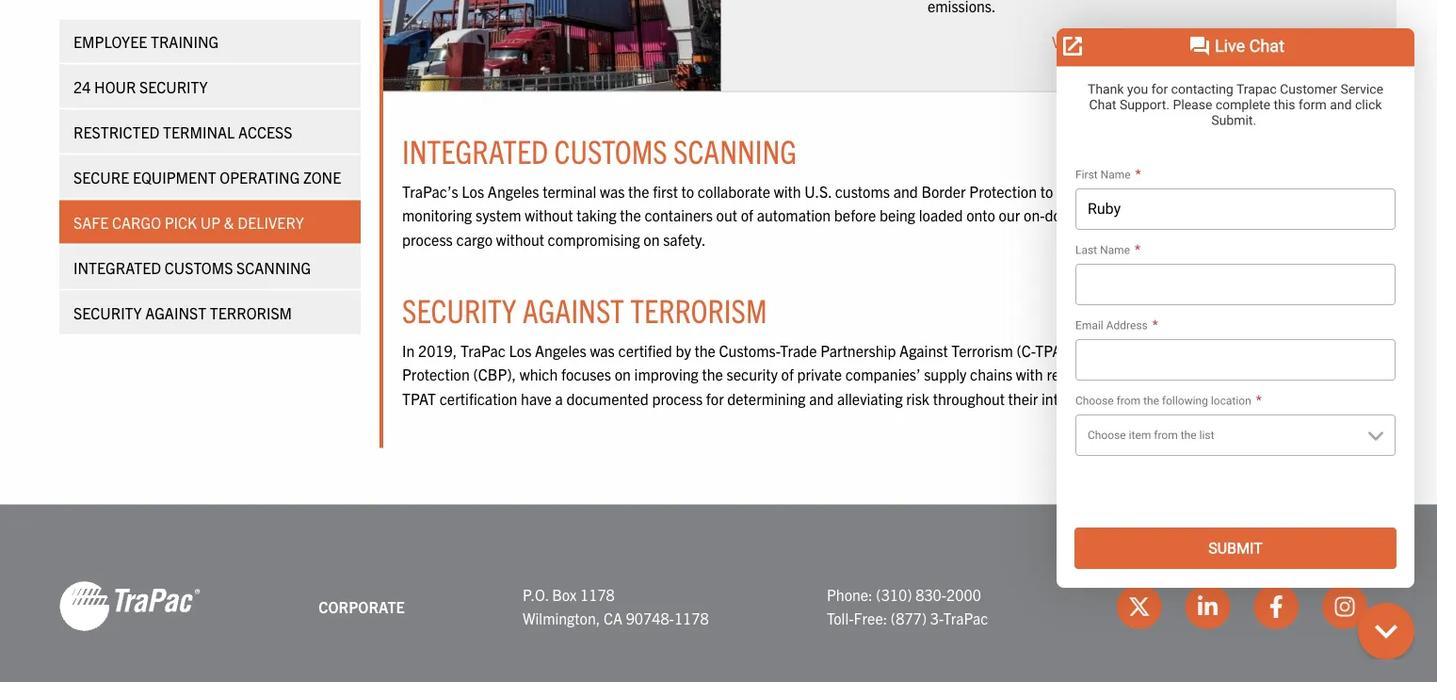 Task type: vqa. For each thing, say whether or not it's contained in the screenshot.
middle TraPac
yes



Task type: describe. For each thing, give the bounding box(es) containing it.
security inside the security against terrorism link
[[74, 302, 142, 321]]

free:
[[854, 609, 888, 628]]

the
[[1108, 206, 1133, 225]]

compromising
[[548, 230, 640, 249]]

box
[[552, 585, 577, 604]]

delivery
[[238, 212, 304, 231]]

radiation
[[1246, 182, 1304, 201]]

u.s. inside in 2019, trapac los angeles was certified by the customs-trade partnership against terrorism (c-tpat) initiative led by u.s. customs and border protection (cbp), which focuses on improving the security of private companies' supply chains with respect to terrorism. organizations who achieve c- tpat certification have a documented process for determining and alleviating risk throughout their international supply chain.
[[1179, 341, 1206, 360]]

monitoring
[[402, 206, 472, 225]]

integrated customs scanning link
[[59, 245, 361, 288]]

with inside trapac's los angeles terminal was the first to collaborate with u.s. customs and border protection to move containers through the radiation portal monitoring system without taking the containers out of automation before being loaded onto our on-dock rail. the system enables trapac to quickly process cargo without compromising on safety.
[[774, 182, 801, 201]]

security inside 24 hour security 'link'
[[139, 76, 208, 95]]

the right taking at the top
[[620, 206, 641, 225]]

chain.
[[1174, 389, 1214, 408]]

out
[[717, 206, 738, 225]]

visit our technology showcase page link
[[1053, 32, 1360, 51]]

security against terrorism link
[[59, 290, 361, 334]]

&
[[224, 212, 234, 231]]

cargo
[[112, 212, 161, 231]]

process inside trapac's los angeles terminal was the first to collaborate with u.s. customs and border protection to move containers through the radiation portal monitoring system without taking the containers out of automation before being loaded onto our on-dock rail. the system enables trapac to quickly process cargo without compromising on safety.
[[402, 230, 453, 249]]

to inside in 2019, trapac los angeles was certified by the customs-trade partnership against terrorism (c-tpat) initiative led by u.s. customs and border protection (cbp), which focuses on improving the security of private companies' supply chains with respect to terrorism. organizations who achieve c- tpat certification have a documented process for determining and alleviating risk throughout their international supply chain.
[[1099, 365, 1112, 384]]

collaborate
[[698, 182, 771, 201]]

have
[[521, 389, 552, 408]]

phone:
[[827, 585, 873, 604]]

who
[[1275, 365, 1301, 384]]

1 vertical spatial scanning
[[237, 257, 311, 276]]

secure equipment operating zone
[[74, 167, 341, 186]]

employee training link
[[59, 19, 361, 62]]

trapac inside phone: (310) 830-2000 toll-free: (877) 3-trapac
[[944, 609, 989, 628]]

protection inside trapac's los angeles terminal was the first to collaborate with u.s. customs and border protection to move containers through the radiation portal monitoring system without taking the containers out of automation before being loaded onto our on-dock rail. the system enables trapac to quickly process cargo without compromising on safety.
[[970, 182, 1037, 201]]

the left first at the left of page
[[629, 182, 650, 201]]

cargo
[[457, 230, 493, 249]]

(310)
[[877, 585, 913, 604]]

visit
[[1053, 32, 1087, 51]]

24
[[74, 76, 91, 95]]

of inside in 2019, trapac los angeles was certified by the customs-trade partnership against terrorism (c-tpat) initiative led by u.s. customs and border protection (cbp), which focuses on improving the security of private companies' supply chains with respect to terrorism. organizations who achieve c- tpat certification have a documented process for determining and alleviating risk throughout their international supply chain.
[[782, 365, 794, 384]]

toll-
[[827, 609, 854, 628]]

technology
[[1125, 32, 1219, 51]]

(877)
[[891, 609, 927, 628]]

24 hour security
[[74, 76, 208, 95]]

corporate
[[319, 597, 405, 616]]

terminal
[[543, 182, 597, 201]]

0 horizontal spatial security against terrorism
[[74, 302, 292, 321]]

which
[[520, 365, 558, 384]]

tpat)
[[1036, 341, 1075, 360]]

the left customs-
[[695, 341, 716, 360]]

showcase
[[1223, 32, 1301, 51]]

their
[[1009, 389, 1039, 408]]

1 vertical spatial without
[[496, 230, 545, 249]]

2000
[[947, 585, 982, 604]]

1 horizontal spatial integrated
[[402, 131, 549, 171]]

international
[[1042, 389, 1124, 408]]

0 vertical spatial containers
[[1096, 182, 1164, 201]]

1 vertical spatial supply
[[1128, 389, 1170, 408]]

24 hour security link
[[59, 64, 361, 107]]

p.o.
[[523, 585, 549, 604]]

access
[[238, 122, 293, 140]]

0 horizontal spatial and
[[810, 389, 834, 408]]

2 by from the left
[[1160, 341, 1176, 360]]

0 vertical spatial without
[[525, 206, 573, 225]]

(cbp),
[[473, 365, 516, 384]]

u.s. inside trapac's los angeles terminal was the first to collaborate with u.s. customs and border protection to move containers through the radiation portal monitoring system without taking the containers out of automation before being loaded onto our on-dock rail. the system enables trapac to quickly process cargo without compromising on safety.
[[805, 182, 832, 201]]

page
[[1305, 32, 1341, 51]]

on inside trapac's los angeles terminal was the first to collaborate with u.s. customs and border protection to move containers through the radiation portal monitoring system without taking the containers out of automation before being loaded onto our on-dock rail. the system enables trapac to quickly process cargo without compromising on safety.
[[644, 230, 660, 249]]

the up the enables on the top of page
[[1222, 182, 1243, 201]]

to right first at the left of page
[[682, 182, 695, 201]]

private
[[798, 365, 842, 384]]

on inside in 2019, trapac los angeles was certified by the customs-trade partnership against terrorism (c-tpat) initiative led by u.s. customs and border protection (cbp), which focuses on improving the security of private companies' supply chains with respect to terrorism. organizations who achieve c- tpat certification have a documented process for determining and alleviating risk throughout their international supply chain.
[[615, 365, 631, 384]]

trapac inside trapac's los angeles terminal was the first to collaborate with u.s. customs and border protection to move containers through the radiation portal monitoring system without taking the containers out of automation before being loaded onto our on-dock rail. the system enables trapac to quickly process cargo without compromising on safety.
[[1239, 206, 1285, 225]]

to up on-
[[1041, 182, 1054, 201]]

terrorism inside in 2019, trapac los angeles was certified by the customs-trade partnership against terrorism (c-tpat) initiative led by u.s. customs and border protection (cbp), which focuses on improving the security of private companies' supply chains with respect to terrorism. organizations who achieve c- tpat certification have a documented process for determining and alleviating risk throughout their international supply chain.
[[952, 341, 1014, 360]]

0 horizontal spatial against
[[145, 302, 206, 321]]

employee
[[74, 31, 147, 50]]

830-
[[916, 585, 947, 604]]

for
[[707, 389, 724, 408]]

1 vertical spatial containers
[[645, 206, 713, 225]]

quickly
[[1304, 206, 1351, 225]]

customs inside in 2019, trapac los angeles was certified by the customs-trade partnership against terrorism (c-tpat) initiative led by u.s. customs and border protection (cbp), which focuses on improving the security of private companies' supply chains with respect to terrorism. organizations who achieve c- tpat certification have a documented process for determining and alleviating risk throughout their international supply chain.
[[1210, 341, 1266, 360]]

p.o. box 1178 wilmington, ca 90748-1178
[[523, 585, 709, 628]]

certified
[[619, 341, 673, 360]]

to down radiation
[[1288, 206, 1301, 225]]

trade
[[780, 341, 818, 360]]

pick
[[165, 212, 197, 231]]

safe cargo pick up & delivery
[[74, 212, 304, 231]]

was inside in 2019, trapac los angeles was certified by the customs-trade partnership against terrorism (c-tpat) initiative led by u.s. customs and border protection (cbp), which focuses on improving the security of private companies' supply chains with respect to terrorism. organizations who achieve c- tpat certification have a documented process for determining and alleviating risk throughout their international supply chain.
[[590, 341, 615, 360]]

on-
[[1024, 206, 1046, 225]]

hour
[[94, 76, 136, 95]]

customs
[[836, 182, 890, 201]]

1 horizontal spatial against
[[523, 290, 625, 330]]

1 horizontal spatial 1178
[[675, 609, 709, 628]]

protection inside in 2019, trapac los angeles was certified by the customs-trade partnership against terrorism (c-tpat) initiative led by u.s. customs and border protection (cbp), which focuses on improving the security of private companies' supply chains with respect to terrorism. organizations who achieve c- tpat certification have a documented process for determining and alleviating risk throughout their international supply chain.
[[402, 365, 470, 384]]

zone
[[303, 167, 341, 186]]

angeles inside trapac's los angeles terminal was the first to collaborate with u.s. customs and border protection to move containers through the radiation portal monitoring system without taking the containers out of automation before being loaded onto our on-dock rail. the system enables trapac to quickly process cargo without compromising on safety.
[[488, 182, 539, 201]]

0 vertical spatial 1178
[[581, 585, 615, 604]]

first
[[653, 182, 678, 201]]

1 by from the left
[[676, 341, 691, 360]]



Task type: locate. For each thing, give the bounding box(es) containing it.
c-
[[1358, 365, 1372, 384]]

portal
[[1308, 182, 1346, 201]]

2 horizontal spatial trapac
[[1239, 206, 1285, 225]]

a
[[555, 389, 563, 408]]

footer containing p.o. box 1178
[[0, 505, 1438, 682]]

system up cargo
[[476, 206, 522, 225]]

0 vertical spatial los
[[462, 182, 485, 201]]

security against terrorism down integrated customs scanning link at the left top of page
[[74, 302, 292, 321]]

without right cargo
[[496, 230, 545, 249]]

border inside in 2019, trapac los angeles was certified by the customs-trade partnership against terrorism (c-tpat) initiative led by u.s. customs and border protection (cbp), which focuses on improving the security of private companies' supply chains with respect to terrorism. organizations who achieve c- tpat certification have a documented process for determining and alleviating risk throughout their international supply chain.
[[1298, 341, 1342, 360]]

1 horizontal spatial containers
[[1096, 182, 1164, 201]]

1 horizontal spatial and
[[894, 182, 919, 201]]

0 horizontal spatial process
[[402, 230, 453, 249]]

2 horizontal spatial customs
[[1210, 341, 1266, 360]]

integrated
[[402, 131, 549, 171], [74, 257, 161, 276]]

0 horizontal spatial of
[[741, 206, 754, 225]]

1 horizontal spatial los
[[509, 341, 532, 360]]

containers up safety.
[[645, 206, 713, 225]]

safe
[[74, 212, 109, 231]]

0 vertical spatial angeles
[[488, 182, 539, 201]]

0 horizontal spatial u.s.
[[805, 182, 832, 201]]

rail.
[[1081, 206, 1105, 225]]

1 horizontal spatial protection
[[970, 182, 1037, 201]]

0 horizontal spatial supply
[[925, 365, 967, 384]]

was up taking at the top
[[600, 182, 625, 201]]

enables
[[1185, 206, 1236, 225]]

angeles inside in 2019, trapac los angeles was certified by the customs-trade partnership against terrorism (c-tpat) initiative led by u.s. customs and border protection (cbp), which focuses on improving the security of private companies' supply chains with respect to terrorism. organizations who achieve c- tpat certification have a documented process for determining and alleviating risk throughout their international supply chain.
[[535, 341, 587, 360]]

to down initiative
[[1099, 365, 1112, 384]]

customs up terminal
[[555, 131, 668, 171]]

los inside in 2019, trapac los angeles was certified by the customs-trade partnership against terrorism (c-tpat) initiative led by u.s. customs and border protection (cbp), which focuses on improving the security of private companies' supply chains with respect to terrorism. organizations who achieve c- tpat certification have a documented process for determining and alleviating risk throughout their international supply chain.
[[509, 341, 532, 360]]

0 vertical spatial customs
[[555, 131, 668, 171]]

wilmington,
[[523, 609, 600, 628]]

1178 up ca
[[581, 585, 615, 604]]

1 vertical spatial process
[[652, 389, 703, 408]]

by right the 'led' on the right of the page
[[1160, 341, 1176, 360]]

0 vertical spatial scanning
[[674, 131, 797, 171]]

trapac down radiation
[[1239, 206, 1285, 225]]

against up focuses
[[523, 290, 625, 330]]

1 horizontal spatial trapac
[[944, 609, 989, 628]]

with up "automation"
[[774, 182, 801, 201]]

determining
[[728, 389, 806, 408]]

1 vertical spatial was
[[590, 341, 615, 360]]

0 horizontal spatial containers
[[645, 206, 713, 225]]

terrorism.
[[1116, 365, 1179, 384]]

and up who
[[1270, 341, 1294, 360]]

in
[[402, 341, 415, 360]]

protection
[[970, 182, 1037, 201], [402, 365, 470, 384]]

scanning up collaborate
[[674, 131, 797, 171]]

process inside in 2019, trapac los angeles was certified by the customs-trade partnership against terrorism (c-tpat) initiative led by u.s. customs and border protection (cbp), which focuses on improving the security of private companies' supply chains with respect to terrorism. organizations who achieve c- tpat certification have a documented process for determining and alleviating risk throughout their international supply chain.
[[652, 389, 703, 408]]

on left safety.
[[644, 230, 660, 249]]

0 vertical spatial was
[[600, 182, 625, 201]]

0 horizontal spatial trapac
[[461, 341, 506, 360]]

protection up our
[[970, 182, 1037, 201]]

organizations
[[1182, 365, 1271, 384]]

0 horizontal spatial border
[[922, 182, 966, 201]]

automation
[[757, 206, 831, 225]]

training
[[151, 31, 219, 50]]

supply
[[925, 365, 967, 384], [1128, 389, 1170, 408]]

integrated down cargo
[[74, 257, 161, 276]]

0 horizontal spatial customs
[[165, 257, 233, 276]]

being
[[880, 206, 916, 225]]

employee training
[[74, 31, 219, 50]]

security against terrorism up focuses
[[402, 290, 768, 330]]

of down "trade"
[[782, 365, 794, 384]]

1 horizontal spatial terrorism
[[631, 290, 768, 330]]

our
[[999, 206, 1021, 225]]

angeles left terminal
[[488, 182, 539, 201]]

angeles
[[488, 182, 539, 201], [535, 341, 587, 360]]

our
[[1090, 32, 1121, 51]]

customs up organizations
[[1210, 341, 1266, 360]]

trapac inside in 2019, trapac los angeles was certified by the customs-trade partnership against terrorism (c-tpat) initiative led by u.s. customs and border protection (cbp), which focuses on improving the security of private companies' supply chains with respect to terrorism. organizations who achieve c- tpat certification have a documented process for determining and alleviating risk throughout their international supply chain.
[[461, 341, 506, 360]]

restricted terminal access
[[74, 122, 293, 140]]

supply up "throughout"
[[925, 365, 967, 384]]

u.s. up "automation"
[[805, 182, 832, 201]]

0 vertical spatial integrated
[[402, 131, 549, 171]]

1 vertical spatial integrated customs scanning
[[74, 257, 311, 276]]

up
[[201, 212, 221, 231]]

0 horizontal spatial with
[[774, 182, 801, 201]]

operating
[[220, 167, 300, 186]]

1 vertical spatial los
[[509, 341, 532, 360]]

achieve
[[1305, 365, 1355, 384]]

u.s.
[[805, 182, 832, 201], [1179, 341, 1206, 360]]

loaded
[[919, 206, 963, 225]]

through
[[1168, 182, 1218, 201]]

0 vertical spatial protection
[[970, 182, 1037, 201]]

2 vertical spatial trapac
[[944, 609, 989, 628]]

1 horizontal spatial scanning
[[674, 131, 797, 171]]

0 vertical spatial and
[[894, 182, 919, 201]]

against down integrated customs scanning link at the left top of page
[[145, 302, 206, 321]]

improving
[[635, 365, 699, 384]]

2 system from the left
[[1136, 206, 1182, 225]]

1 horizontal spatial integrated customs scanning
[[402, 131, 797, 171]]

1 vertical spatial angeles
[[535, 341, 587, 360]]

move
[[1057, 182, 1092, 201]]

1 vertical spatial 1178
[[675, 609, 709, 628]]

against
[[523, 290, 625, 330], [145, 302, 206, 321], [900, 341, 949, 360]]

1 vertical spatial on
[[615, 365, 631, 384]]

2019,
[[418, 341, 457, 360]]

on
[[644, 230, 660, 249], [615, 365, 631, 384]]

without down terminal
[[525, 206, 573, 225]]

to
[[682, 182, 695, 201], [1041, 182, 1054, 201], [1288, 206, 1301, 225], [1099, 365, 1112, 384]]

risk
[[907, 389, 930, 408]]

2 horizontal spatial terrorism
[[952, 341, 1014, 360]]

dock
[[1046, 206, 1077, 225]]

safety.
[[664, 230, 706, 249]]

and
[[894, 182, 919, 201], [1270, 341, 1294, 360], [810, 389, 834, 408]]

1 horizontal spatial u.s.
[[1179, 341, 1206, 360]]

0 vertical spatial border
[[922, 182, 966, 201]]

0 vertical spatial process
[[402, 230, 453, 249]]

and up being
[[894, 182, 919, 201]]

1 vertical spatial protection
[[402, 365, 470, 384]]

1 horizontal spatial with
[[1017, 365, 1044, 384]]

security up restricted terminal access
[[139, 76, 208, 95]]

against inside in 2019, trapac los angeles was certified by the customs-trade partnership against terrorism (c-tpat) initiative led by u.s. customs and border protection (cbp), which focuses on improving the security of private companies' supply chains with respect to terrorism. organizations who achieve c- tpat certification have a documented process for determining and alleviating risk throughout their international supply chain.
[[900, 341, 949, 360]]

secure
[[74, 167, 129, 186]]

with down (c-
[[1017, 365, 1044, 384]]

was inside trapac's los angeles terminal was the first to collaborate with u.s. customs and border protection to move containers through the radiation portal monitoring system without taking the containers out of automation before being loaded onto our on-dock rail. the system enables trapac to quickly process cargo without compromising on safety.
[[600, 182, 625, 201]]

border up loaded
[[922, 182, 966, 201]]

terminal
[[163, 122, 235, 140]]

1 vertical spatial customs
[[165, 257, 233, 276]]

3-
[[931, 609, 944, 628]]

0 horizontal spatial protection
[[402, 365, 470, 384]]

corporate image
[[59, 581, 201, 633]]

customs down safe cargo pick up & delivery
[[165, 257, 233, 276]]

companies'
[[846, 365, 921, 384]]

0 vertical spatial u.s.
[[805, 182, 832, 201]]

0 horizontal spatial on
[[615, 365, 631, 384]]

in 2019, trapac los angeles was certified by the customs-trade partnership against terrorism (c-tpat) initiative led by u.s. customs and border protection (cbp), which focuses on improving the security of private companies' supply chains with respect to terrorism. organizations who achieve c- tpat certification have a documented process for determining and alleviating risk throughout their international supply chain.
[[402, 341, 1372, 408]]

angeles up which
[[535, 341, 587, 360]]

integrated customs scanning up terminal
[[402, 131, 797, 171]]

alleviating
[[838, 389, 903, 408]]

1 horizontal spatial by
[[1160, 341, 1176, 360]]

1 horizontal spatial system
[[1136, 206, 1182, 225]]

led
[[1137, 341, 1157, 360]]

1178 right ca
[[675, 609, 709, 628]]

security up 2019,
[[402, 290, 517, 330]]

0 horizontal spatial scanning
[[237, 257, 311, 276]]

0 vertical spatial on
[[644, 230, 660, 249]]

of inside trapac's los angeles terminal was the first to collaborate with u.s. customs and border protection to move containers through the radiation portal monitoring system without taking the containers out of automation before being loaded onto our on-dock rail. the system enables trapac to quickly process cargo without compromising on safety.
[[741, 206, 754, 225]]

restricted terminal access link
[[59, 109, 361, 153]]

los right trapac's
[[462, 182, 485, 201]]

by up improving
[[676, 341, 691, 360]]

security
[[727, 365, 778, 384]]

1 horizontal spatial on
[[644, 230, 660, 249]]

of
[[741, 206, 754, 225], [782, 365, 794, 384]]

u.s. up organizations
[[1179, 341, 1206, 360]]

0 vertical spatial trapac
[[1239, 206, 1285, 225]]

on up documented
[[615, 365, 631, 384]]

documented
[[567, 389, 649, 408]]

with inside in 2019, trapac los angeles was certified by the customs-trade partnership against terrorism (c-tpat) initiative led by u.s. customs and border protection (cbp), which focuses on improving the security of private companies' supply chains with respect to terrorism. organizations who achieve c- tpat certification have a documented process for determining and alleviating risk throughout their international supply chain.
[[1017, 365, 1044, 384]]

border up "achieve"
[[1298, 341, 1342, 360]]

0 horizontal spatial 1178
[[581, 585, 615, 604]]

respect
[[1047, 365, 1096, 384]]

supply down 'terrorism.'
[[1128, 389, 1170, 408]]

1 vertical spatial u.s.
[[1179, 341, 1206, 360]]

customs-
[[719, 341, 780, 360]]

of right out
[[741, 206, 754, 225]]

focuses
[[562, 365, 612, 384]]

was up focuses
[[590, 341, 615, 360]]

system right the
[[1136, 206, 1182, 225]]

chains
[[971, 365, 1013, 384]]

protection down 2019,
[[402, 365, 470, 384]]

0 horizontal spatial los
[[462, 182, 485, 201]]

integrated customs scanning down safe cargo pick up & delivery
[[74, 257, 311, 276]]

90748-
[[626, 609, 675, 628]]

1 vertical spatial trapac
[[461, 341, 506, 360]]

1 horizontal spatial border
[[1298, 341, 1342, 360]]

secure equipment operating zone link
[[59, 155, 361, 198]]

security
[[139, 76, 208, 95], [402, 290, 517, 330], [74, 302, 142, 321]]

taking
[[577, 206, 617, 225]]

0 vertical spatial with
[[774, 182, 801, 201]]

1 vertical spatial of
[[782, 365, 794, 384]]

certification
[[440, 389, 518, 408]]

2 horizontal spatial against
[[900, 341, 949, 360]]

onto
[[967, 206, 996, 225]]

1 system from the left
[[476, 206, 522, 225]]

process down monitoring
[[402, 230, 453, 249]]

and inside trapac's los angeles terminal was the first to collaborate with u.s. customs and border protection to move containers through the radiation portal monitoring system without taking the containers out of automation before being loaded onto our on-dock rail. the system enables trapac to quickly process cargo without compromising on safety.
[[894, 182, 919, 201]]

before
[[835, 206, 877, 225]]

0 vertical spatial of
[[741, 206, 754, 225]]

integrated customs scanning
[[402, 131, 797, 171], [74, 257, 311, 276]]

terrorism up customs-
[[631, 290, 768, 330]]

1 horizontal spatial supply
[[1128, 389, 1170, 408]]

visit our technology showcase page
[[1053, 32, 1345, 51]]

the
[[629, 182, 650, 201], [1222, 182, 1243, 201], [620, 206, 641, 225], [695, 341, 716, 360], [702, 365, 724, 384]]

and down private on the right of page
[[810, 389, 834, 408]]

trapac's los angeles terminal was the first to collaborate with u.s. customs and border protection to move containers through the radiation portal monitoring system without taking the containers out of automation before being loaded onto our on-dock rail. the system enables trapac to quickly process cargo without compromising on safety.
[[402, 182, 1351, 249]]

0 horizontal spatial terrorism
[[210, 302, 292, 321]]

integrated up trapac's
[[402, 131, 549, 171]]

0 horizontal spatial system
[[476, 206, 522, 225]]

los inside trapac's los angeles terminal was the first to collaborate with u.s. customs and border protection to move containers through the radiation portal monitoring system without taking the containers out of automation before being loaded onto our on-dock rail. the system enables trapac to quickly process cargo without compromising on safety.
[[462, 182, 485, 201]]

2 vertical spatial customs
[[1210, 341, 1266, 360]]

0 vertical spatial integrated customs scanning
[[402, 131, 797, 171]]

border inside trapac's los angeles terminal was the first to collaborate with u.s. customs and border protection to move containers through the radiation portal monitoring system without taking the containers out of automation before being loaded onto our on-dock rail. the system enables trapac to quickly process cargo without compromising on safety.
[[922, 182, 966, 201]]

terrorism
[[631, 290, 768, 330], [210, 302, 292, 321], [952, 341, 1014, 360]]

terrorism up chains
[[952, 341, 1014, 360]]

0 horizontal spatial by
[[676, 341, 691, 360]]

0 horizontal spatial integrated customs scanning
[[74, 257, 311, 276]]

footer
[[0, 505, 1438, 682]]

against up companies'
[[900, 341, 949, 360]]

1 vertical spatial with
[[1017, 365, 1044, 384]]

throughout
[[934, 389, 1005, 408]]

2 horizontal spatial and
[[1270, 341, 1294, 360]]

1 horizontal spatial security against terrorism
[[402, 290, 768, 330]]

(c-
[[1017, 341, 1036, 360]]

phone: (310) 830-2000 toll-free: (877) 3-trapac
[[827, 585, 989, 628]]

trapac up (cbp),
[[461, 341, 506, 360]]

process down improving
[[652, 389, 703, 408]]

1 horizontal spatial of
[[782, 365, 794, 384]]

los up which
[[509, 341, 532, 360]]

border
[[922, 182, 966, 201], [1298, 341, 1342, 360]]

security down safe
[[74, 302, 142, 321]]

the up for
[[702, 365, 724, 384]]

1 horizontal spatial customs
[[555, 131, 668, 171]]

0 vertical spatial supply
[[925, 365, 967, 384]]

containers up the
[[1096, 182, 1164, 201]]

2 vertical spatial and
[[810, 389, 834, 408]]

1 vertical spatial and
[[1270, 341, 1294, 360]]

scanning down delivery on the top
[[237, 257, 311, 276]]

trapac down 2000
[[944, 609, 989, 628]]

1 vertical spatial border
[[1298, 341, 1342, 360]]

restricted
[[74, 122, 160, 140]]

0 horizontal spatial integrated
[[74, 257, 161, 276]]

1 vertical spatial integrated
[[74, 257, 161, 276]]

terrorism down integrated customs scanning link at the left top of page
[[210, 302, 292, 321]]

1 horizontal spatial process
[[652, 389, 703, 408]]



